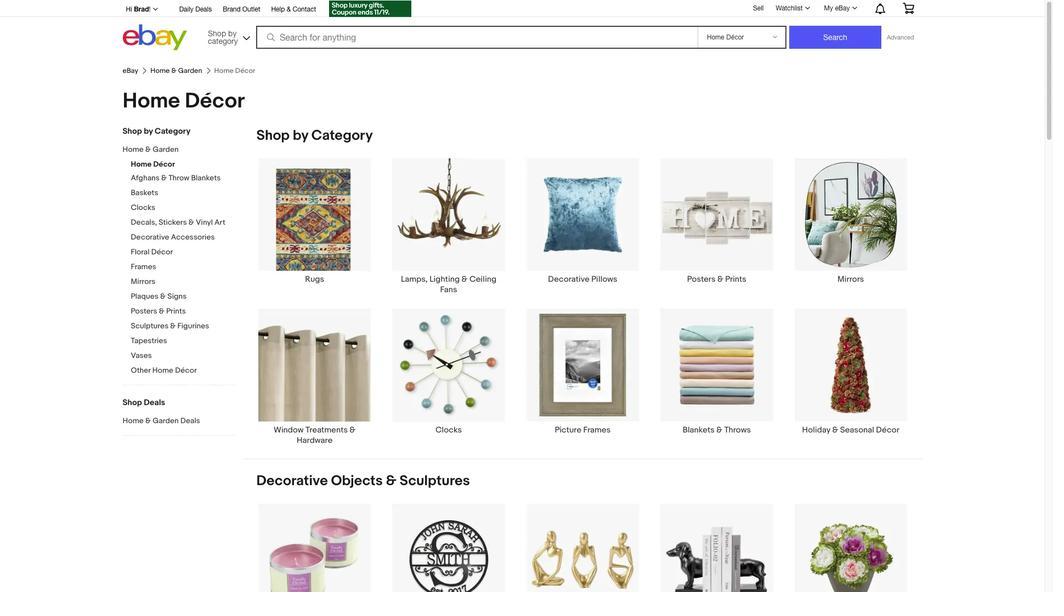 Task type: locate. For each thing, give the bounding box(es) containing it.
accessories
[[171, 233, 215, 242]]

plaques
[[131, 292, 159, 301]]

posters inside main content
[[688, 275, 716, 285]]

sculptures inside home & garden home décor afghans & throw blankets baskets clocks decals, stickers & vinyl art decorative accessories floral décor frames mirrors plaques & signs posters & prints sculptures & figurines tapestries vases other home décor
[[131, 322, 169, 331]]

0 horizontal spatial clocks link
[[131, 203, 235, 214]]

garden up throw
[[153, 145, 179, 154]]

blankets right throw
[[191, 173, 221, 183]]

lamps, lighting & ceiling fans
[[401, 275, 497, 295]]

0 horizontal spatial prints
[[166, 307, 186, 316]]

help & contact
[[271, 5, 316, 13]]

daily deals
[[179, 5, 212, 13]]

2 vertical spatial garden
[[153, 417, 179, 426]]

2 horizontal spatial by
[[293, 127, 308, 144]]

décor down "home & garden"
[[185, 88, 245, 114]]

home & garden link
[[150, 66, 202, 75], [123, 145, 227, 155]]

1 vertical spatial clocks link
[[382, 309, 516, 446]]

1 vertical spatial posters
[[131, 307, 157, 316]]

1 vertical spatial blankets
[[683, 425, 715, 436]]

contact
[[293, 5, 316, 13]]

ebay
[[836, 4, 850, 12], [123, 66, 138, 75]]

1 vertical spatial deals
[[144, 398, 165, 408]]

1 horizontal spatial mirrors link
[[784, 158, 919, 295]]

1 vertical spatial sculptures
[[400, 473, 470, 490]]

&
[[287, 5, 291, 13], [171, 66, 177, 75], [145, 145, 151, 154], [161, 173, 167, 183], [189, 218, 194, 227], [462, 275, 468, 285], [718, 275, 724, 285], [160, 292, 166, 301], [159, 307, 165, 316], [170, 322, 176, 331], [145, 417, 151, 426], [350, 425, 356, 436], [717, 425, 723, 436], [833, 425, 839, 436], [386, 473, 397, 490]]

posters & prints link
[[650, 158, 784, 295], [131, 307, 235, 317]]

1 horizontal spatial frames
[[584, 425, 611, 436]]

none submit inside shop by category banner
[[790, 26, 882, 49]]

home inside "link"
[[123, 417, 144, 426]]

1 vertical spatial prints
[[166, 307, 186, 316]]

1 horizontal spatial ebay
[[836, 4, 850, 12]]

deals down other home décor link
[[181, 417, 200, 426]]

watchlist link
[[770, 2, 815, 15]]

0 horizontal spatial frames
[[131, 262, 156, 272]]

decorative left pillows
[[548, 275, 590, 285]]

1 vertical spatial clocks
[[436, 425, 462, 436]]

frames link
[[131, 262, 235, 273]]

hi brad !
[[126, 5, 151, 13]]

pillows
[[592, 275, 618, 285]]

garden down shop deals
[[153, 417, 179, 426]]

& inside account navigation
[[287, 5, 291, 13]]

blankets inside main content
[[683, 425, 715, 436]]

throw
[[169, 173, 190, 183]]

home
[[150, 66, 170, 75], [123, 88, 180, 114], [123, 145, 144, 154], [131, 160, 152, 169], [152, 366, 173, 375], [123, 417, 144, 426]]

your shopping cart image
[[903, 3, 915, 14]]

seasonal
[[841, 425, 875, 436]]

0 horizontal spatial posters
[[131, 307, 157, 316]]

frames
[[131, 262, 156, 272], [584, 425, 611, 436]]

ebay inside account navigation
[[836, 4, 850, 12]]

baskets
[[131, 188, 158, 198]]

hi
[[126, 5, 132, 13]]

decorative for decorative pillows
[[548, 275, 590, 285]]

1 horizontal spatial blankets
[[683, 425, 715, 436]]

tapestries
[[131, 336, 167, 346]]

ebay left "home & garden"
[[123, 66, 138, 75]]

decorative
[[131, 233, 169, 242], [548, 275, 590, 285], [257, 473, 328, 490]]

vases
[[131, 351, 152, 361]]

window treatments & hardware link
[[248, 309, 382, 446]]

1 horizontal spatial category
[[312, 127, 373, 144]]

0 vertical spatial deals
[[195, 5, 212, 13]]

1 horizontal spatial sculptures
[[400, 473, 470, 490]]

0 vertical spatial clocks
[[131, 203, 155, 212]]

posters
[[688, 275, 716, 285], [131, 307, 157, 316]]

home & garden link up home décor
[[150, 66, 202, 75]]

deals right daily
[[195, 5, 212, 13]]

mirrors inside main content
[[838, 275, 865, 285]]

0 horizontal spatial mirrors
[[131, 277, 156, 287]]

deals up home & garden deals
[[144, 398, 165, 408]]

0 vertical spatial blankets
[[191, 173, 221, 183]]

1 horizontal spatial posters
[[688, 275, 716, 285]]

0 horizontal spatial sculptures
[[131, 322, 169, 331]]

0 horizontal spatial blankets
[[191, 173, 221, 183]]

frames right picture
[[584, 425, 611, 436]]

by inside main content
[[293, 127, 308, 144]]

category
[[155, 126, 191, 137], [312, 127, 373, 144]]

shop by category for objects
[[257, 127, 373, 144]]

1 horizontal spatial mirrors
[[838, 275, 865, 285]]

0 vertical spatial ebay
[[836, 4, 850, 12]]

blankets left throws
[[683, 425, 715, 436]]

home & garden
[[150, 66, 202, 75]]

decorative inside home & garden home décor afghans & throw blankets baskets clocks decals, stickers & vinyl art decorative accessories floral décor frames mirrors plaques & signs posters & prints sculptures & figurines tapestries vases other home décor
[[131, 233, 169, 242]]

category for objects
[[312, 127, 373, 144]]

home & garden link up throw
[[123, 145, 227, 155]]

deals inside account navigation
[[195, 5, 212, 13]]

0 vertical spatial garden
[[178, 66, 202, 75]]

2 vertical spatial decorative
[[257, 473, 328, 490]]

decorative accessories link
[[131, 233, 235, 243]]

décor right floral
[[151, 248, 173, 257]]

garden inside "link"
[[153, 417, 179, 426]]

blankets & throws link
[[650, 309, 784, 446]]

vases link
[[131, 351, 235, 362]]

home for home & garden home décor afghans & throw blankets baskets clocks decals, stickers & vinyl art decorative accessories floral décor frames mirrors plaques & signs posters & prints sculptures & figurines tapestries vases other home décor
[[123, 145, 144, 154]]

main content
[[243, 127, 923, 593]]

shop
[[208, 29, 226, 38], [123, 126, 142, 137], [257, 127, 290, 144], [123, 398, 142, 408]]

sculptures
[[131, 322, 169, 331], [400, 473, 470, 490]]

1 vertical spatial garden
[[153, 145, 179, 154]]

decorative pillows link
[[516, 158, 650, 295]]

& inside lamps, lighting & ceiling fans
[[462, 275, 468, 285]]

decorative for decorative objects & sculptures
[[257, 473, 328, 490]]

by for shop deals
[[144, 126, 153, 137]]

deals for daily deals
[[195, 5, 212, 13]]

shop inside shop by category
[[208, 29, 226, 38]]

ebay right my at the right
[[836, 4, 850, 12]]

clocks
[[131, 203, 155, 212], [436, 425, 462, 436]]

home for home & garden deals
[[123, 417, 144, 426]]

window
[[274, 425, 304, 436]]

None submit
[[790, 26, 882, 49]]

shop by category
[[123, 126, 191, 137], [257, 127, 373, 144]]

floral
[[131, 248, 150, 257]]

garden up home décor
[[178, 66, 202, 75]]

home for home décor
[[123, 88, 180, 114]]

rugs
[[305, 275, 324, 285]]

décor right seasonal
[[877, 425, 900, 436]]

deals for shop deals
[[144, 398, 165, 408]]

& inside "link"
[[145, 417, 151, 426]]

0 horizontal spatial posters & prints link
[[131, 307, 235, 317]]

by
[[228, 29, 237, 38], [144, 126, 153, 137], [293, 127, 308, 144]]

decorative down 'decals,' at the top left of page
[[131, 233, 169, 242]]

0 vertical spatial sculptures
[[131, 322, 169, 331]]

1 horizontal spatial decorative
[[257, 473, 328, 490]]

daily
[[179, 5, 194, 13]]

1 horizontal spatial prints
[[726, 275, 747, 285]]

1 horizontal spatial by
[[228, 29, 237, 38]]

prints inside home & garden home décor afghans & throw blankets baskets clocks decals, stickers & vinyl art decorative accessories floral décor frames mirrors plaques & signs posters & prints sculptures & figurines tapestries vases other home décor
[[166, 307, 186, 316]]

rugs link
[[248, 158, 382, 295]]

0 vertical spatial prints
[[726, 275, 747, 285]]

frames down floral
[[131, 262, 156, 272]]

0 horizontal spatial category
[[155, 126, 191, 137]]

décor down 'vases' link
[[175, 366, 197, 375]]

0 vertical spatial frames
[[131, 262, 156, 272]]

window treatments & hardware
[[274, 425, 356, 446]]

0 vertical spatial posters & prints link
[[650, 158, 784, 295]]

0 horizontal spatial shop by category
[[123, 126, 191, 137]]

mirrors link
[[784, 158, 919, 295], [131, 277, 235, 288]]

holiday & seasonal décor
[[803, 425, 900, 436]]

home décor
[[123, 88, 245, 114]]

0 horizontal spatial clocks
[[131, 203, 155, 212]]

shop by category
[[208, 29, 238, 45]]

1 vertical spatial decorative
[[548, 275, 590, 285]]

tapestries link
[[131, 336, 235, 347]]

shop by category button
[[203, 24, 252, 48]]

my ebay link
[[819, 2, 863, 15]]

brand outlet
[[223, 5, 260, 13]]

blankets inside home & garden home décor afghans & throw blankets baskets clocks decals, stickers & vinyl art decorative accessories floral décor frames mirrors plaques & signs posters & prints sculptures & figurines tapestries vases other home décor
[[191, 173, 221, 183]]

garden inside home & garden home décor afghans & throw blankets baskets clocks decals, stickers & vinyl art decorative accessories floral décor frames mirrors plaques & signs posters & prints sculptures & figurines tapestries vases other home décor
[[153, 145, 179, 154]]

holiday & seasonal décor link
[[784, 309, 919, 446]]

2 vertical spatial deals
[[181, 417, 200, 426]]

advanced link
[[882, 26, 920, 48]]

deals inside "link"
[[181, 417, 200, 426]]

shop by category for deals
[[123, 126, 191, 137]]

garden for home & garden deals
[[153, 417, 179, 426]]

afghans & throw blankets link
[[131, 173, 235, 184]]

1 horizontal spatial shop by category
[[257, 127, 373, 144]]

1 vertical spatial ebay
[[123, 66, 138, 75]]

décor
[[185, 88, 245, 114], [153, 160, 175, 169], [151, 248, 173, 257], [175, 366, 197, 375], [877, 425, 900, 436]]

0 vertical spatial decorative
[[131, 233, 169, 242]]

2 horizontal spatial decorative
[[548, 275, 590, 285]]

& inside window treatments & hardware
[[350, 425, 356, 436]]

advanced
[[888, 34, 915, 41]]

lamps, lighting & ceiling fans link
[[382, 158, 516, 295]]

vinyl
[[196, 218, 213, 227]]

mirrors
[[838, 275, 865, 285], [131, 277, 156, 287]]

0 horizontal spatial by
[[144, 126, 153, 137]]

decorative down hardware
[[257, 473, 328, 490]]

category inside main content
[[312, 127, 373, 144]]

clocks link
[[131, 203, 235, 214], [382, 309, 516, 446]]

1 vertical spatial posters & prints link
[[131, 307, 235, 317]]

0 horizontal spatial decorative
[[131, 233, 169, 242]]

0 vertical spatial posters
[[688, 275, 716, 285]]

shop by category banner
[[120, 0, 923, 53]]

1 horizontal spatial clocks
[[436, 425, 462, 436]]

prints
[[726, 275, 747, 285], [166, 307, 186, 316]]

holiday
[[803, 425, 831, 436]]



Task type: describe. For each thing, give the bounding box(es) containing it.
plaques & signs link
[[131, 292, 235, 302]]

shop inside main content
[[257, 127, 290, 144]]

lamps,
[[401, 275, 428, 285]]

stickers
[[159, 218, 187, 227]]

ceiling
[[470, 275, 497, 285]]

treatments
[[306, 425, 348, 436]]

brand outlet link
[[223, 4, 260, 16]]

garden for home & garden
[[178, 66, 202, 75]]

home for home & garden
[[150, 66, 170, 75]]

my ebay
[[825, 4, 850, 12]]

lighting
[[430, 275, 460, 285]]

art
[[215, 218, 225, 227]]

fans
[[440, 285, 458, 295]]

1 vertical spatial home & garden link
[[123, 145, 227, 155]]

picture frames
[[555, 425, 611, 436]]

afghans
[[131, 173, 160, 183]]

!
[[149, 5, 151, 13]]

brand
[[223, 5, 241, 13]]

category
[[208, 37, 238, 45]]

blankets & throws
[[683, 425, 751, 436]]

posters inside home & garden home décor afghans & throw blankets baskets clocks decals, stickers & vinyl art decorative accessories floral décor frames mirrors plaques & signs posters & prints sculptures & figurines tapestries vases other home décor
[[131, 307, 157, 316]]

home & garden deals
[[123, 417, 200, 426]]

posters & prints
[[688, 275, 747, 285]]

0 horizontal spatial ebay
[[123, 66, 138, 75]]

clocks inside main content
[[436, 425, 462, 436]]

my
[[825, 4, 834, 12]]

home & garden deals link
[[123, 417, 235, 427]]

décor up throw
[[153, 160, 175, 169]]

décor inside main content
[[877, 425, 900, 436]]

mirrors inside home & garden home décor afghans & throw blankets baskets clocks decals, stickers & vinyl art decorative accessories floral décor frames mirrors plaques & signs posters & prints sculptures & figurines tapestries vases other home décor
[[131, 277, 156, 287]]

1 vertical spatial frames
[[584, 425, 611, 436]]

outlet
[[243, 5, 260, 13]]

prints inside main content
[[726, 275, 747, 285]]

throws
[[725, 425, 751, 436]]

0 vertical spatial home & garden link
[[150, 66, 202, 75]]

decals, stickers & vinyl art link
[[131, 218, 235, 228]]

watchlist
[[776, 4, 803, 12]]

main content containing shop by category
[[243, 127, 923, 593]]

Search for anything text field
[[258, 27, 696, 48]]

0 vertical spatial clocks link
[[131, 203, 235, 214]]

home & garden home décor afghans & throw blankets baskets clocks decals, stickers & vinyl art decorative accessories floral décor frames mirrors plaques & signs posters & prints sculptures & figurines tapestries vases other home décor
[[123, 145, 225, 375]]

baskets link
[[131, 188, 235, 199]]

get the coupon image
[[329, 1, 412, 17]]

ebay link
[[123, 66, 138, 75]]

0 horizontal spatial mirrors link
[[131, 277, 235, 288]]

account navigation
[[120, 0, 923, 19]]

daily deals link
[[179, 4, 212, 16]]

other
[[131, 366, 151, 375]]

1 horizontal spatial posters & prints link
[[650, 158, 784, 295]]

frames inside home & garden home décor afghans & throw blankets baskets clocks decals, stickers & vinyl art decorative accessories floral décor frames mirrors plaques & signs posters & prints sculptures & figurines tapestries vases other home décor
[[131, 262, 156, 272]]

sculptures & figurines link
[[131, 322, 235, 332]]

clocks inside home & garden home décor afghans & throw blankets baskets clocks decals, stickers & vinyl art decorative accessories floral décor frames mirrors plaques & signs posters & prints sculptures & figurines tapestries vases other home décor
[[131, 203, 155, 212]]

help
[[271, 5, 285, 13]]

objects
[[331, 473, 383, 490]]

floral décor link
[[131, 248, 235, 258]]

decorative pillows
[[548, 275, 618, 285]]

decals,
[[131, 218, 157, 227]]

category for deals
[[155, 126, 191, 137]]

garden for home & garden home décor afghans & throw blankets baskets clocks decals, stickers & vinyl art decorative accessories floral décor frames mirrors plaques & signs posters & prints sculptures & figurines tapestries vases other home décor
[[153, 145, 179, 154]]

help & contact link
[[271, 4, 316, 16]]

sell
[[754, 4, 764, 12]]

hardware
[[297, 436, 333, 446]]

shop deals
[[123, 398, 165, 408]]

brad
[[134, 5, 149, 13]]

picture
[[555, 425, 582, 436]]

sell link
[[749, 4, 769, 12]]

by inside shop by category
[[228, 29, 237, 38]]

by for decorative objects & sculptures
[[293, 127, 308, 144]]

figurines
[[178, 322, 209, 331]]

1 horizontal spatial clocks link
[[382, 309, 516, 446]]

other home décor link
[[131, 366, 235, 377]]

picture frames link
[[516, 309, 650, 446]]

decorative objects & sculptures
[[257, 473, 470, 490]]

signs
[[168, 292, 187, 301]]



Task type: vqa. For each thing, say whether or not it's contained in the screenshot.
Home & Garden link
yes



